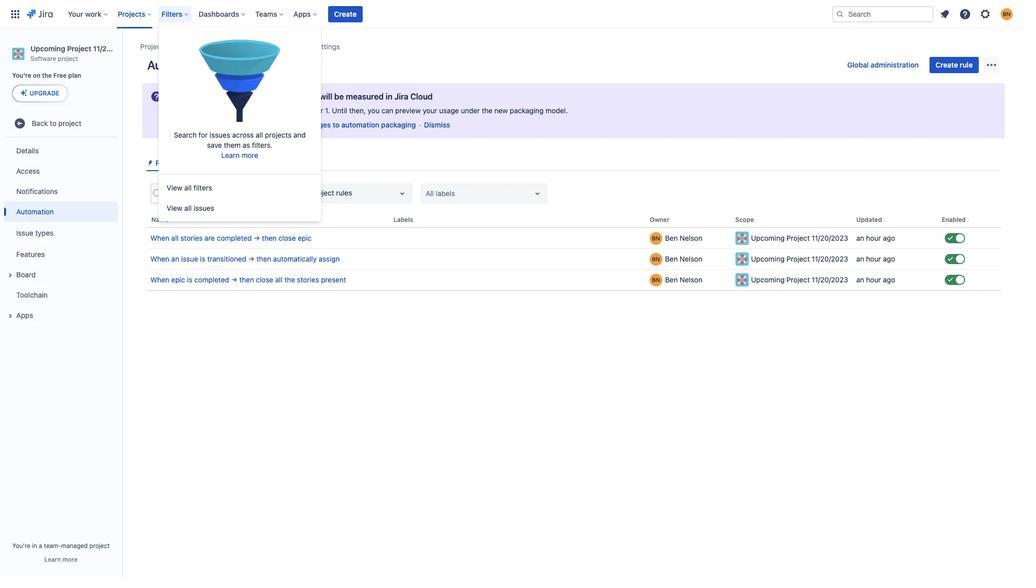 Task type: describe. For each thing, give the bounding box(es) containing it.
features link
[[4, 245, 118, 265]]

details
[[16, 146, 39, 155]]

ben nelson for when all stories are completed → then close epic
[[666, 234, 703, 243]]

1 horizontal spatial the
[[285, 276, 295, 284]]

access
[[16, 167, 40, 175]]

upcoming project 11/20/2023 software project
[[30, 44, 131, 62]]

upcoming project 11/20/2023 link
[[179, 41, 277, 53]]

then,
[[349, 106, 366, 115]]

enabled
[[942, 216, 966, 224]]

an for when all stories are completed → then close epic
[[857, 234, 865, 243]]

create button
[[328, 6, 363, 22]]

issues for for
[[210, 131, 230, 139]]

notifications link
[[4, 182, 118, 202]]

new inside we're changing how automation usage will be measured in jira cloud these changes will take effect from november 1. until then, you can preview your usage under the new packaging model.
[[495, 106, 508, 115]]

an for when epic is completed → then close all the stories present
[[857, 276, 865, 284]]

1 vertical spatial will
[[223, 106, 233, 115]]

updated
[[857, 216, 883, 224]]

software
[[30, 55, 56, 62]]

0 horizontal spatial close
[[256, 276, 274, 284]]

search
[[174, 131, 197, 139]]

project rules
[[311, 189, 352, 197]]

model.
[[546, 106, 568, 115]]

notifications
[[16, 187, 58, 196]]

create for create rule
[[936, 60, 959, 69]]

settings image
[[980, 8, 992, 20]]

learn more link
[[221, 151, 258, 160]]

search image
[[837, 10, 845, 18]]

when an issue is transitioned → then automatically assign
[[150, 255, 340, 263]]

help image
[[960, 8, 972, 20]]

global administration link
[[842, 57, 926, 73]]

be
[[334, 92, 344, 101]]

dismiss
[[424, 120, 451, 129]]

take
[[235, 106, 249, 115]]

nelson for when all stories are completed → then close epic
[[680, 234, 703, 243]]

access link
[[4, 161, 118, 182]]

0 horizontal spatial usage
[[215, 120, 235, 129]]

these
[[171, 106, 191, 115]]

hour for when an issue is transitioned → then automatically assign
[[867, 255, 882, 263]]

global administration
[[848, 60, 919, 69]]

when an issue is transitioned → then automatically assign link
[[150, 254, 340, 264]]

projects link
[[140, 41, 167, 53]]

types
[[35, 229, 54, 237]]

teams button
[[252, 6, 288, 22]]

apps inside button
[[16, 311, 33, 320]]

1 horizontal spatial automation
[[147, 58, 209, 72]]

back
[[32, 119, 48, 127]]

1 horizontal spatial to
[[333, 120, 340, 129]]

the inside we're changing how automation usage will be measured in jira cloud these changes will take effect from november 1. until then, you can preview your usage under the new packaging model.
[[482, 106, 493, 115]]

2 vertical spatial project
[[89, 542, 110, 550]]

how
[[232, 92, 248, 101]]

11/20/2023 for when an issue is transitioned → then automatically assign
[[812, 255, 849, 263]]

labels
[[436, 189, 455, 198]]

ben nelson image for when an issue is transitioned → then automatically assign
[[650, 253, 663, 266]]

then for automatically
[[257, 255, 271, 263]]

learn more button
[[44, 556, 78, 564]]

create rule button
[[930, 57, 980, 73]]

an hour ago for when all stories are completed → then close epic
[[857, 234, 896, 243]]

ben nelson for when epic is completed → then close all the stories present
[[666, 276, 703, 284]]

Filter rules field
[[164, 185, 277, 203]]

nelson for when an issue is transitioned → then automatically assign
[[680, 255, 703, 263]]

upcoming for when epic is completed → then close all the stories present
[[752, 276, 785, 284]]

changing
[[195, 92, 230, 101]]

all for filters
[[184, 184, 192, 192]]

1 horizontal spatial will
[[320, 92, 333, 101]]

0 horizontal spatial epic
[[171, 276, 185, 284]]

when epic is completed → then close all the stories present
[[150, 276, 346, 284]]

search for issues across all projects and save them as filters. learn more
[[174, 131, 306, 160]]

rules image
[[146, 159, 155, 167]]

upcoming inside upcoming project 11/20/2023 link
[[179, 42, 213, 51]]

apps button
[[4, 306, 118, 326]]

dismiss button
[[424, 120, 451, 130]]

toolchain link
[[4, 285, 118, 306]]

→ for completed
[[254, 234, 260, 243]]

close inside 'link'
[[279, 234, 296, 243]]

1 vertical spatial completed
[[194, 276, 229, 284]]

on
[[33, 72, 40, 79]]

upgrade
[[29, 90, 59, 97]]

expand image
[[4, 270, 16, 282]]

your
[[68, 9, 83, 18]]

owner
[[650, 216, 670, 224]]

read more about changes to automation packaging button
[[243, 120, 416, 130]]

sidebar navigation image
[[111, 41, 133, 61]]

all
[[426, 189, 434, 198]]

0 vertical spatial the
[[42, 72, 52, 79]]

primary element
[[6, 0, 833, 28]]

2 horizontal spatial usage
[[439, 106, 459, 115]]

your work button
[[65, 6, 112, 22]]

view for view all issues
[[167, 204, 183, 213]]

templates
[[243, 159, 277, 167]]

assign
[[319, 255, 340, 263]]

projects
[[265, 131, 292, 139]]

work
[[85, 9, 102, 18]]

audit log
[[193, 159, 223, 167]]

back to project link
[[4, 113, 118, 134]]

2 horizontal spatial more
[[262, 120, 279, 129]]

in inside we're changing how automation usage will be measured in jira cloud these changes will take effect from november 1. until then, you can preview your usage under the new packaging model.
[[386, 92, 393, 101]]

transitioned
[[207, 255, 246, 263]]

an image showing that the apps dropdown menu is empty image
[[199, 29, 281, 130]]

name
[[151, 216, 169, 224]]

an hour ago for when epic is completed → then close all the stories present
[[857, 276, 896, 284]]

upcoming project 11/20/2023 for when all stories are completed → then close epic
[[752, 234, 849, 243]]

learn more
[[44, 556, 78, 564]]

filters
[[194, 184, 212, 192]]

apps button
[[291, 6, 321, 22]]

as
[[243, 141, 250, 150]]

0 horizontal spatial packaging
[[381, 120, 416, 129]]

actions image
[[986, 59, 998, 71]]

details link
[[4, 141, 118, 161]]

rules
[[156, 159, 174, 167]]

apps inside popup button
[[294, 9, 311, 18]]

present
[[321, 276, 346, 284]]

filters.
[[252, 141, 273, 150]]

dashboards
[[199, 9, 239, 18]]

can
[[382, 106, 394, 115]]

plan
[[68, 72, 81, 79]]

name button
[[146, 213, 390, 228]]

1 horizontal spatial changes
[[303, 120, 331, 129]]

expand image
[[4, 310, 16, 322]]

automatically
[[273, 255, 317, 263]]

ago for when an issue is transitioned → then automatically assign
[[884, 255, 896, 263]]

0 vertical spatial usage
[[295, 92, 318, 101]]

audit
[[193, 159, 211, 167]]

november
[[289, 106, 323, 115]]

administration
[[871, 60, 919, 69]]

filters button
[[159, 6, 193, 22]]

view for view all filters
[[167, 184, 183, 192]]

board button
[[4, 265, 118, 285]]

create rule
[[936, 60, 973, 69]]

preview
[[171, 120, 197, 129]]

you
[[368, 106, 380, 115]]

toolchain
[[16, 291, 48, 299]]

group containing details
[[4, 138, 118, 329]]

open image
[[532, 188, 544, 200]]

11/20/2023 for when epic is completed → then close all the stories present
[[812, 276, 849, 284]]

ben nelson image for when all stories are completed → then close epic
[[650, 232, 663, 245]]

ago for when all stories are completed → then close epic
[[884, 234, 896, 243]]

11/20/2023 inside the upcoming project 11/20/2023 software project
[[93, 44, 131, 53]]

2 vertical spatial then
[[239, 276, 254, 284]]

about
[[281, 120, 301, 129]]



Task type: vqa. For each thing, say whether or not it's contained in the screenshot.
Connect associated with Connect to Slack
no



Task type: locate. For each thing, give the bounding box(es) containing it.
to
[[50, 119, 56, 127], [333, 120, 340, 129]]

0 vertical spatial you're
[[12, 72, 31, 79]]

packaging inside we're changing how automation usage will be measured in jira cloud these changes will take effect from november 1. until then, you can preview your usage under the new packaging model.
[[510, 106, 544, 115]]

1 vertical spatial automation
[[16, 207, 54, 216]]

1 horizontal spatial more
[[242, 151, 258, 160]]

1 ago from the top
[[884, 234, 896, 243]]

0 vertical spatial new
[[495, 106, 508, 115]]

1 an hour ago from the top
[[857, 234, 896, 243]]

project up plan
[[58, 55, 78, 62]]

1 ben nelson image from the top
[[650, 232, 663, 245]]

all up "filters."
[[256, 131, 263, 139]]

the right "under"
[[482, 106, 493, 115]]

0 horizontal spatial apps
[[16, 311, 33, 320]]

2 vertical spatial usage
[[215, 120, 235, 129]]

completed inside 'link'
[[217, 234, 252, 243]]

from
[[272, 106, 288, 115]]

0 horizontal spatial new
[[199, 120, 213, 129]]

will
[[320, 92, 333, 101], [223, 106, 233, 115]]

when all stories are completed → then close epic link
[[150, 233, 312, 244]]

when epic is completed → then close all the stories present link
[[150, 275, 346, 285]]

usage up across in the top left of the page
[[215, 120, 235, 129]]

more inside search for issues across all projects and save them as filters. learn more
[[242, 151, 258, 160]]

projects right sidebar navigation icon
[[140, 42, 167, 51]]

2 vertical spatial when
[[150, 276, 169, 284]]

save
[[207, 141, 222, 150]]

1 horizontal spatial is
[[200, 255, 205, 263]]

preview
[[396, 106, 421, 115]]

all for issues
[[184, 204, 192, 213]]

1 hour from the top
[[867, 234, 882, 243]]

0 vertical spatial packaging
[[510, 106, 544, 115]]

learn down the team- on the left bottom of the page
[[44, 556, 61, 564]]

ben nelson image down owner
[[650, 232, 663, 245]]

automation up the "from"
[[250, 92, 293, 101]]

then inside 'link'
[[262, 234, 277, 243]]

projects inside dropdown button
[[118, 9, 145, 18]]

1 vertical spatial hour
[[867, 255, 882, 263]]

global
[[848, 60, 869, 69]]

1 horizontal spatial learn
[[221, 151, 240, 160]]

group
[[4, 138, 118, 329]]

project up details link on the top left
[[58, 119, 81, 127]]

3 nelson from the top
[[680, 276, 703, 284]]

when inside 'link'
[[150, 234, 169, 243]]

1 vertical spatial the
[[482, 106, 493, 115]]

1 vertical spatial when
[[150, 255, 169, 263]]

1 vertical spatial projects
[[140, 42, 167, 51]]

2 · from the left
[[419, 120, 421, 129]]

upgrade button
[[13, 85, 67, 102]]

→ down name 'button'
[[254, 234, 260, 243]]

automation inside group
[[16, 207, 54, 216]]

upcoming
[[179, 42, 213, 51], [30, 44, 65, 53], [752, 234, 785, 243], [752, 255, 785, 263], [752, 276, 785, 284]]

changes inside we're changing how automation usage will be measured in jira cloud these changes will take effect from november 1. until then, you can preview your usage under the new packaging model.
[[193, 106, 221, 115]]

1 vertical spatial ben nelson image
[[650, 253, 663, 266]]

0 vertical spatial then
[[262, 234, 277, 243]]

new right "under"
[[495, 106, 508, 115]]

issue types link
[[4, 222, 118, 245]]

2 nelson from the top
[[680, 255, 703, 263]]

banner
[[0, 0, 1026, 28]]

3 hour from the top
[[867, 276, 882, 284]]

1 vertical spatial epic
[[171, 276, 185, 284]]

an
[[857, 234, 865, 243], [171, 255, 179, 263], [857, 255, 865, 263], [857, 276, 865, 284]]

2 ben from the top
[[666, 255, 678, 263]]

0 vertical spatial changes
[[193, 106, 221, 115]]

view all filters link
[[159, 178, 321, 198]]

you're for you're in a team-managed project
[[12, 542, 30, 550]]

ben for when epic is completed → then close all the stories present
[[666, 276, 678, 284]]

stories inside 'link'
[[181, 234, 203, 243]]

0 vertical spatial issues
[[210, 131, 230, 139]]

to inside 'link'
[[50, 119, 56, 127]]

free
[[53, 72, 67, 79]]

1 vertical spatial new
[[199, 120, 213, 129]]

all inside 'link'
[[171, 234, 179, 243]]

issues down filters
[[194, 204, 214, 213]]

you're for you're on the free plan
[[12, 72, 31, 79]]

ben nelson image
[[650, 274, 663, 287]]

project settings
[[289, 42, 340, 51]]

create
[[334, 9, 357, 18], [936, 60, 959, 69]]

teams
[[256, 9, 277, 18]]

2 an hour ago from the top
[[857, 255, 896, 263]]

→ inside 'link'
[[254, 234, 260, 243]]

Search field
[[833, 6, 934, 22]]

ben nelson image
[[650, 232, 663, 245], [650, 253, 663, 266]]

0 horizontal spatial is
[[187, 276, 192, 284]]

jira
[[395, 92, 409, 101]]

we're
[[171, 92, 193, 101]]

you're
[[12, 72, 31, 79], [12, 542, 30, 550]]

then down when an issue is transitioned → then automatically assign link
[[239, 276, 254, 284]]

issues for all
[[194, 204, 214, 213]]

you're in a team-managed project
[[12, 542, 110, 550]]

all for stories
[[171, 234, 179, 243]]

all down view all issues
[[171, 234, 179, 243]]

ago
[[884, 234, 896, 243], [884, 255, 896, 263], [884, 276, 896, 284]]

create left rule on the top of page
[[936, 60, 959, 69]]

packaging down preview
[[381, 120, 416, 129]]

2 ben nelson from the top
[[666, 255, 703, 263]]

projects right work on the top of the page
[[118, 9, 145, 18]]

2 vertical spatial the
[[285, 276, 295, 284]]

ben for when all stories are completed → then close epic
[[666, 234, 678, 243]]

0 horizontal spatial learn
[[44, 556, 61, 564]]

epic inside 'link'
[[298, 234, 312, 243]]

tab list containing rules
[[142, 155, 1005, 171]]

open image
[[396, 188, 409, 200]]

1 horizontal spatial in
[[386, 92, 393, 101]]

the down automatically
[[285, 276, 295, 284]]

in
[[386, 92, 393, 101], [32, 542, 37, 550]]

for
[[199, 131, 208, 139]]

1 horizontal spatial epic
[[298, 234, 312, 243]]

0 vertical spatial more
[[262, 120, 279, 129]]

1 vertical spatial more
[[242, 151, 258, 160]]

create up settings
[[334, 9, 357, 18]]

automation inside we're changing how automation usage will be measured in jira cloud these changes will take effect from november 1. until then, you can preview your usage under the new packaging model.
[[250, 92, 293, 101]]

automation down projects link at the left
[[147, 58, 209, 72]]

changes
[[193, 106, 221, 115], [303, 120, 331, 129]]

ben nelson image up ben nelson image
[[650, 253, 663, 266]]

usage up november
[[295, 92, 318, 101]]

nelson
[[680, 234, 703, 243], [680, 255, 703, 263], [680, 276, 703, 284]]

1 horizontal spatial packaging
[[510, 106, 544, 115]]

2 hour from the top
[[867, 255, 882, 263]]

apps right the teams popup button
[[294, 9, 311, 18]]

2 vertical spatial nelson
[[680, 276, 703, 284]]

issues up save
[[210, 131, 230, 139]]

learn
[[221, 151, 240, 160], [44, 556, 61, 564]]

you're left a
[[12, 542, 30, 550]]

log
[[213, 159, 223, 167]]

1 vertical spatial ben
[[666, 255, 678, 263]]

0 vertical spatial nelson
[[680, 234, 703, 243]]

1 horizontal spatial stories
[[297, 276, 319, 284]]

stories left are
[[181, 234, 203, 243]]

labels
[[394, 216, 413, 224]]

3 ago from the top
[[884, 276, 896, 284]]

automation link
[[4, 202, 118, 222]]

· up across in the top left of the page
[[238, 120, 240, 129]]

stories
[[181, 234, 203, 243], [297, 276, 319, 284]]

usage
[[295, 92, 318, 101], [439, 106, 459, 115], [215, 120, 235, 129]]

packaging left model.
[[510, 106, 544, 115]]

your profile and settings image
[[1001, 8, 1014, 20]]

effect
[[251, 106, 270, 115]]

apps down 'toolchain'
[[16, 311, 33, 320]]

1 vertical spatial automation
[[342, 120, 380, 129]]

2 vertical spatial →
[[231, 276, 238, 284]]

0 vertical spatial in
[[386, 92, 393, 101]]

0 vertical spatial project
[[58, 55, 78, 62]]

2 ago from the top
[[884, 255, 896, 263]]

is down issue
[[187, 276, 192, 284]]

view all filters
[[167, 184, 212, 192]]

then down name 'button'
[[262, 234, 277, 243]]

1 vertical spatial then
[[257, 255, 271, 263]]

nelson for when epic is completed → then close all the stories present
[[680, 276, 703, 284]]

features
[[16, 250, 45, 259]]

when for when epic is completed → then close all the stories present
[[150, 276, 169, 284]]

1 nelson from the top
[[680, 234, 703, 243]]

to right back
[[50, 119, 56, 127]]

close up automatically
[[279, 234, 296, 243]]

→ down transitioned
[[231, 276, 238, 284]]

0 vertical spatial ben
[[666, 234, 678, 243]]

1 view from the top
[[167, 184, 183, 192]]

packaging
[[510, 106, 544, 115], [381, 120, 416, 129]]

1 when from the top
[[150, 234, 169, 243]]

project
[[58, 55, 78, 62], [58, 119, 81, 127], [89, 542, 110, 550]]

3 when from the top
[[150, 276, 169, 284]]

0 vertical spatial hour
[[867, 234, 882, 243]]

ben nelson for when an issue is transitioned → then automatically assign
[[666, 255, 703, 263]]

2 ben nelson image from the top
[[650, 253, 663, 266]]

→ up when epic is completed → then close all the stories present
[[248, 255, 255, 263]]

0 vertical spatial learn
[[221, 151, 240, 160]]

rules
[[336, 189, 352, 197]]

2 when from the top
[[150, 255, 169, 263]]

automation down then,
[[342, 120, 380, 129]]

0 vertical spatial close
[[279, 234, 296, 243]]

all down automatically
[[275, 276, 283, 284]]

2 horizontal spatial the
[[482, 106, 493, 115]]

view up name
[[167, 204, 183, 213]]

1 vertical spatial →
[[248, 255, 255, 263]]

view all issues link
[[159, 198, 321, 219]]

tab list
[[142, 155, 1005, 171]]

more inside button
[[63, 556, 78, 564]]

apps
[[294, 9, 311, 18], [16, 311, 33, 320]]

stories down automatically
[[297, 276, 319, 284]]

you're left on
[[12, 72, 31, 79]]

managed
[[61, 542, 88, 550]]

your work
[[68, 9, 102, 18]]

2 vertical spatial ago
[[884, 276, 896, 284]]

hour for when epic is completed → then close all the stories present
[[867, 276, 882, 284]]

completed up transitioned
[[217, 234, 252, 243]]

will left take
[[223, 106, 233, 115]]

more down managed on the bottom left of page
[[63, 556, 78, 564]]

learn inside search for issues across all projects and save them as filters. learn more
[[221, 151, 240, 160]]

3 ben nelson from the top
[[666, 276, 703, 284]]

0 vertical spatial ben nelson image
[[650, 232, 663, 245]]

close
[[279, 234, 296, 243], [256, 276, 274, 284]]

projects button
[[115, 6, 156, 22]]

all down view all filters
[[184, 204, 192, 213]]

hour
[[867, 234, 882, 243], [867, 255, 882, 263], [867, 276, 882, 284]]

2 vertical spatial an hour ago
[[857, 276, 896, 284]]

are
[[205, 234, 215, 243]]

project inside 'link'
[[58, 119, 81, 127]]

1 vertical spatial nelson
[[680, 255, 703, 263]]

more up projects
[[262, 120, 279, 129]]

1 horizontal spatial apps
[[294, 9, 311, 18]]

rule
[[961, 60, 973, 69]]

project inside the upcoming project 11/20/2023 software project
[[67, 44, 91, 53]]

in left jira
[[386, 92, 393, 101]]

all labels
[[426, 189, 455, 198]]

jira image
[[26, 8, 53, 20], [26, 8, 53, 20]]

when for when all stories are completed → then close epic
[[150, 234, 169, 243]]

1 · from the left
[[238, 120, 240, 129]]

1 vertical spatial view
[[167, 204, 183, 213]]

issue
[[181, 255, 198, 263]]

automation down "notifications"
[[16, 207, 54, 216]]

then for close
[[262, 234, 277, 243]]

usage up dismiss
[[439, 106, 459, 115]]

to down the until
[[333, 120, 340, 129]]

banner containing your work
[[0, 0, 1026, 28]]

0 vertical spatial is
[[200, 255, 205, 263]]

issues inside search for issues across all projects and save them as filters. learn more
[[210, 131, 230, 139]]

issues
[[210, 131, 230, 139], [194, 204, 214, 213]]

1 vertical spatial is
[[187, 276, 192, 284]]

0 horizontal spatial will
[[223, 106, 233, 115]]

1 vertical spatial close
[[256, 276, 274, 284]]

1 horizontal spatial usage
[[295, 92, 318, 101]]

the right on
[[42, 72, 52, 79]]

2 view from the top
[[167, 204, 183, 213]]

all left filters
[[184, 184, 192, 192]]

0 horizontal spatial in
[[32, 542, 37, 550]]

1 ben nelson from the top
[[666, 234, 703, 243]]

when for when an issue is transitioned → then automatically assign
[[150, 255, 169, 263]]

project inside the upcoming project 11/20/2023 software project
[[58, 55, 78, 62]]

11/20/2023
[[240, 42, 277, 51], [93, 44, 131, 53], [812, 234, 849, 243], [812, 255, 849, 263], [812, 276, 849, 284]]

upcoming project 11/20/2023 for when an issue is transitioned → then automatically assign
[[752, 255, 849, 263]]

hour for when all stories are completed → then close epic
[[867, 234, 882, 243]]

1 horizontal spatial create
[[936, 60, 959, 69]]

0 vertical spatial projects
[[118, 9, 145, 18]]

1 you're from the top
[[12, 72, 31, 79]]

projects for projects dropdown button
[[118, 9, 145, 18]]

will left the be
[[320, 92, 333, 101]]

when all stories are completed → then close epic
[[150, 234, 312, 243]]

0 horizontal spatial more
[[63, 556, 78, 564]]

0 vertical spatial automation
[[250, 92, 293, 101]]

3 an hour ago from the top
[[857, 276, 896, 284]]

appswitcher icon image
[[9, 8, 21, 20]]

an for when an issue is transitioned → then automatically assign
[[857, 255, 865, 263]]

0 horizontal spatial the
[[42, 72, 52, 79]]

read
[[243, 120, 260, 129]]

2 vertical spatial hour
[[867, 276, 882, 284]]

1 vertical spatial project
[[58, 119, 81, 127]]

ben
[[666, 234, 678, 243], [666, 255, 678, 263], [666, 276, 678, 284]]

more
[[262, 120, 279, 129], [242, 151, 258, 160], [63, 556, 78, 564]]

0 vertical spatial apps
[[294, 9, 311, 18]]

1 vertical spatial in
[[32, 542, 37, 550]]

2 you're from the top
[[12, 542, 30, 550]]

0 vertical spatial when
[[150, 234, 169, 243]]

upcoming project 11/20/2023 for when epic is completed → then close all the stories present
[[752, 276, 849, 284]]

1 horizontal spatial close
[[279, 234, 296, 243]]

changes up preview new usage button
[[193, 106, 221, 115]]

close down when an issue is transitioned → then automatically assign link
[[256, 276, 274, 284]]

epic down issue
[[171, 276, 185, 284]]

then up when epic is completed → then close all the stories present
[[257, 255, 271, 263]]

filters
[[162, 9, 183, 18]]

0 horizontal spatial create
[[334, 9, 357, 18]]

projects for projects link at the left
[[140, 42, 167, 51]]

an hour ago
[[857, 234, 896, 243], [857, 255, 896, 263], [857, 276, 896, 284]]

view up view all issues
[[167, 184, 183, 192]]

upcoming for when all stories are completed → then close epic
[[752, 234, 785, 243]]

11/20/2023 for when all stories are completed → then close epic
[[812, 234, 849, 243]]

0 vertical spatial will
[[320, 92, 333, 101]]

1 vertical spatial issues
[[194, 204, 214, 213]]

1 vertical spatial usage
[[439, 106, 459, 115]]

completed down transitioned
[[194, 276, 229, 284]]

0 vertical spatial automation
[[147, 58, 209, 72]]

0 horizontal spatial to
[[50, 119, 56, 127]]

1 horizontal spatial new
[[495, 106, 508, 115]]

1 vertical spatial packaging
[[381, 120, 416, 129]]

upcoming for when an issue is transitioned → then automatically assign
[[752, 255, 785, 263]]

1 ben from the top
[[666, 234, 678, 243]]

ben for when an issue is transitioned → then automatically assign
[[666, 255, 678, 263]]

1 vertical spatial changes
[[303, 120, 331, 129]]

templates image
[[234, 159, 242, 167]]

2 vertical spatial ben
[[666, 276, 678, 284]]

0 horizontal spatial stories
[[181, 234, 203, 243]]

1 vertical spatial an hour ago
[[857, 255, 896, 263]]

1 vertical spatial stories
[[297, 276, 319, 284]]

all inside search for issues across all projects and save them as filters. learn more
[[256, 131, 263, 139]]

3 ben from the top
[[666, 276, 678, 284]]

notifications image
[[939, 8, 952, 20]]

until
[[332, 106, 347, 115]]

learn inside button
[[44, 556, 61, 564]]

preview new usage · read more about changes to automation packaging · dismiss
[[171, 120, 451, 129]]

across
[[232, 131, 254, 139]]

· left dismiss
[[419, 120, 421, 129]]

1 vertical spatial ben nelson
[[666, 255, 703, 263]]

changes down november
[[303, 120, 331, 129]]

project right managed on the bottom left of page
[[89, 542, 110, 550]]

upcoming inside the upcoming project 11/20/2023 software project
[[30, 44, 65, 53]]

new up for
[[199, 120, 213, 129]]

an hour ago for when an issue is transitioned → then automatically assign
[[857, 255, 896, 263]]

0 horizontal spatial ·
[[238, 120, 240, 129]]

in left a
[[32, 542, 37, 550]]

preview new usage button
[[171, 120, 235, 130]]

and
[[294, 131, 306, 139]]

projects
[[118, 9, 145, 18], [140, 42, 167, 51]]

ago for when epic is completed → then close all the stories present
[[884, 276, 896, 284]]

learn down them
[[221, 151, 240, 160]]

epic up automatically
[[298, 234, 312, 243]]

automation
[[250, 92, 293, 101], [342, 120, 380, 129]]

we're changing how automation usage will be measured in jira cloud these changes will take effect from november 1. until then, you can preview your usage under the new packaging model.
[[171, 92, 568, 115]]

more down as
[[242, 151, 258, 160]]

→ for transitioned
[[248, 255, 255, 263]]

0 vertical spatial an hour ago
[[857, 234, 896, 243]]

0 vertical spatial view
[[167, 184, 183, 192]]

is right issue
[[200, 255, 205, 263]]

create for create
[[334, 9, 357, 18]]

create inside primary element
[[334, 9, 357, 18]]

0 vertical spatial epic
[[298, 234, 312, 243]]

0 vertical spatial create
[[334, 9, 357, 18]]



